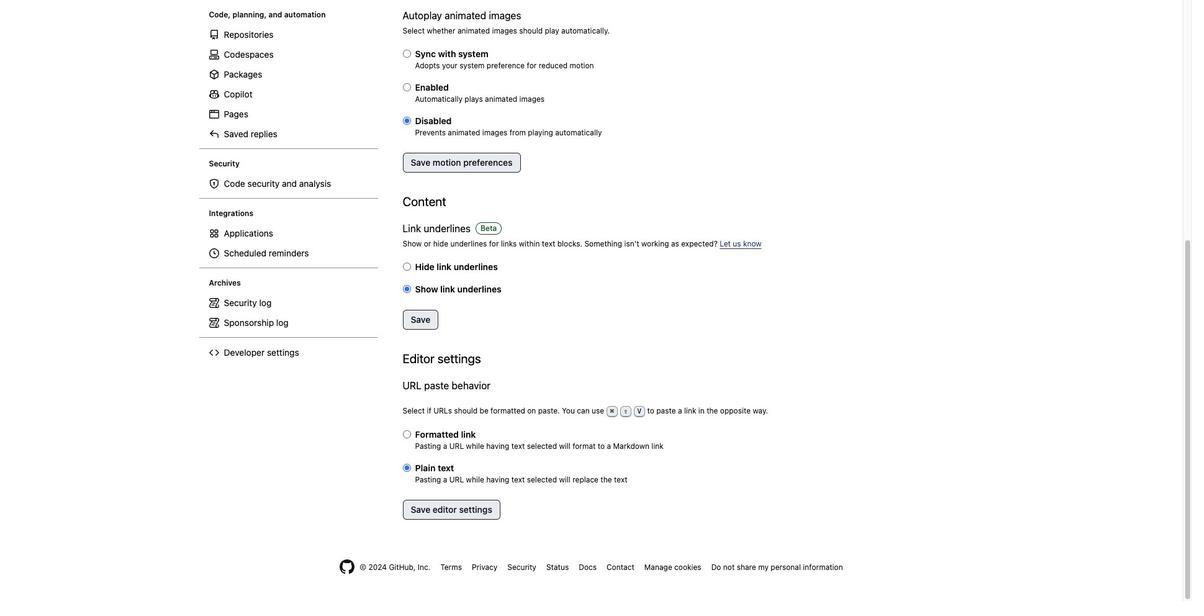 Task type: vqa. For each thing, say whether or not it's contained in the screenshot.
plus image
no



Task type: describe. For each thing, give the bounding box(es) containing it.
browser image
[[209, 109, 219, 119]]

2 log image from the top
[[209, 318, 219, 328]]

1 log image from the top
[[209, 298, 219, 308]]

repo image
[[209, 30, 219, 40]]

3 list from the top
[[204, 224, 373, 263]]

copilot image
[[209, 89, 219, 99]]



Task type: locate. For each thing, give the bounding box(es) containing it.
shield lock image
[[209, 179, 219, 189]]

4 list from the top
[[204, 293, 373, 333]]

codespaces image
[[209, 50, 219, 60]]

package image
[[209, 70, 219, 79]]

list
[[204, 25, 373, 144], [204, 174, 373, 194], [204, 224, 373, 263], [204, 293, 373, 333]]

None radio
[[403, 262, 411, 271], [403, 285, 411, 293], [403, 430, 411, 438], [403, 262, 411, 271], [403, 285, 411, 293], [403, 430, 411, 438]]

code image
[[209, 348, 219, 358]]

2 list from the top
[[204, 174, 373, 194]]

None radio
[[403, 49, 411, 58], [403, 83, 411, 91], [403, 117, 411, 125], [403, 464, 411, 472], [403, 49, 411, 58], [403, 83, 411, 91], [403, 117, 411, 125], [403, 464, 411, 472]]

log image down clock "image"
[[209, 298, 219, 308]]

0 vertical spatial log image
[[209, 298, 219, 308]]

clock image
[[209, 248, 219, 258]]

homepage image
[[340, 559, 355, 574]]

reply image
[[209, 129, 219, 139]]

log image up code image
[[209, 318, 219, 328]]

apps image
[[209, 228, 219, 238]]

1 list from the top
[[204, 25, 373, 144]]

1 vertical spatial log image
[[209, 318, 219, 328]]

log image
[[209, 298, 219, 308], [209, 318, 219, 328]]



